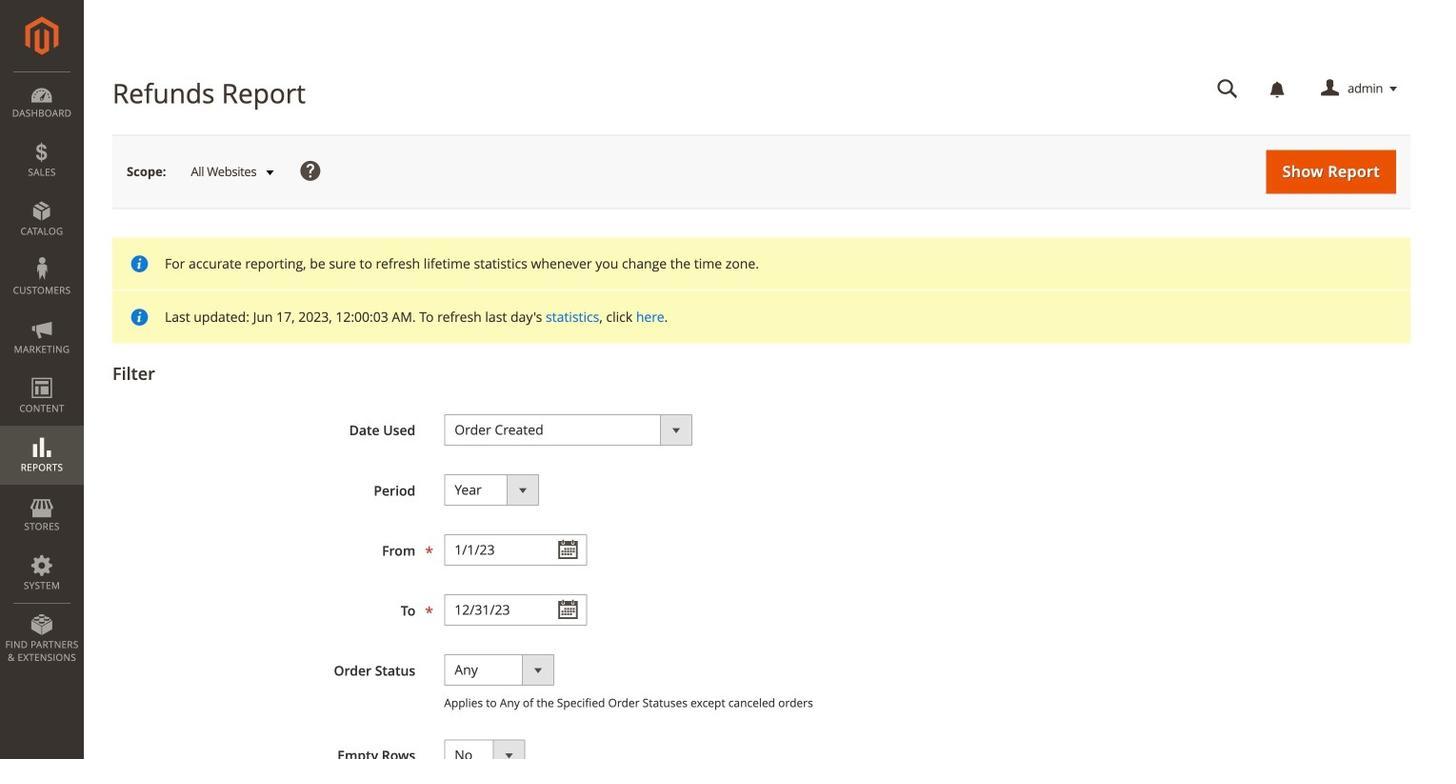 Task type: vqa. For each thing, say whether or not it's contained in the screenshot.
text field
yes



Task type: locate. For each thing, give the bounding box(es) containing it.
None text field
[[444, 534, 587, 566]]

None text field
[[1204, 72, 1252, 106], [444, 595, 587, 626], [1204, 72, 1252, 106], [444, 595, 587, 626]]

magento admin panel image
[[25, 16, 59, 55]]

menu bar
[[0, 71, 84, 674]]



